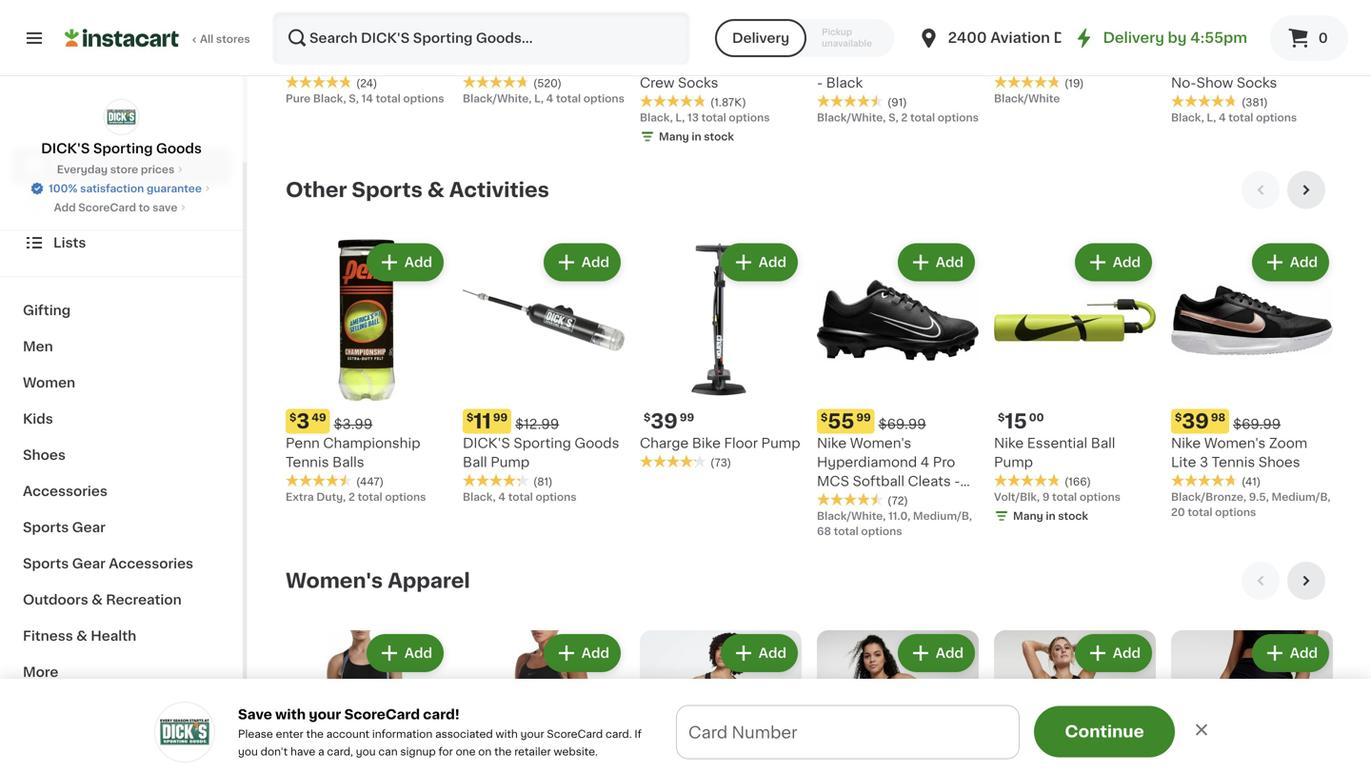 Task type: locate. For each thing, give the bounding box(es) containing it.
you
[[238, 747, 258, 757], [356, 747, 376, 757]]

0 vertical spatial accessories
[[23, 485, 107, 498]]

total down the black/bronze,
[[1188, 507, 1213, 518]]

all
[[200, 34, 214, 44]]

on
[[663, 732, 684, 748], [478, 747, 492, 757]]

1 vertical spatial stock
[[1058, 511, 1089, 521]]

black/white, down cushioned at the top right
[[817, 112, 886, 123]]

$69.99 for 55
[[879, 418, 926, 431]]

training up (381)
[[1262, 57, 1315, 70]]

- down pro
[[955, 475, 961, 488]]

00 for men's
[[502, 14, 517, 24]]

gifting link
[[11, 292, 231, 329]]

on inside treatment tracker modal dialog
[[663, 732, 684, 748]]

1 item carousel region from the top
[[286, 171, 1333, 547]]

in down 13
[[692, 131, 702, 142]]

0 vertical spatial many
[[659, 131, 689, 142]]

0 horizontal spatial stock
[[704, 131, 734, 142]]

0 vertical spatial goods
[[156, 142, 202, 155]]

adidas
[[994, 38, 1039, 51]]

store
[[110, 164, 138, 175]]

gear inside "link"
[[72, 521, 106, 534]]

you left can
[[356, 747, 376, 757]]

00 inside $ 15 00
[[1029, 412, 1044, 423]]

options down 9.5,
[[1215, 507, 1257, 518]]

2 fit from the left
[[698, 38, 719, 51]]

1 horizontal spatial -
[[955, 475, 961, 488]]

0 vertical spatial 55
[[1005, 13, 1032, 33]]

more inside button
[[1029, 735, 1058, 745]]

men
[[23, 340, 53, 353]]

& inside item carousel region
[[427, 180, 445, 200]]

1 horizontal spatial l,
[[676, 112, 685, 123]]

delivery left by
[[1103, 31, 1165, 45]]

fit for nike
[[564, 38, 585, 51]]

dri- inside 28 nike dri-fit everyday plus cushion training no-show socks
[[1205, 38, 1230, 51]]

$ 28 00 up nike dri-fit everyday plus cushion training crew socks
[[644, 13, 694, 33]]

black inside $ 55 99 $69.99 nike women's hyperdiamond 4 pro mcs softball cleats - black
[[817, 494, 854, 507]]

sports up the outdoors
[[23, 557, 69, 571]]

0 horizontal spatial ball
[[463, 456, 487, 469]]

item carousel region
[[286, 171, 1333, 547], [286, 562, 1333, 774]]

total right 68
[[834, 526, 859, 537]]

$ left 49
[[290, 412, 297, 423]]

penn
[[286, 437, 320, 450]]

0 horizontal spatial the
[[306, 729, 324, 740]]

0 horizontal spatial scorecard
[[78, 202, 136, 213]]

sports inside sports gear accessories 'link'
[[23, 557, 69, 571]]

2 vertical spatial black/white,
[[817, 511, 886, 521]]

your up retailer
[[521, 729, 544, 740]]

dri- for 28
[[1205, 38, 1230, 51]]

0 horizontal spatial dick's
[[41, 142, 90, 155]]

bandeau
[[352, 57, 411, 70]]

99 for 11
[[493, 412, 508, 423]]

$ inside $ 55 99 $69.99 nike women's hyperdiamond 4 pro mcs softball cleats - black
[[821, 412, 828, 423]]

black, for dick's sporting goods ball pump
[[463, 492, 496, 502]]

delivery
[[590, 732, 659, 748]]

scorecard inside the add scorecard to save link
[[78, 202, 136, 213]]

medium/b, for 55
[[913, 511, 972, 521]]

1 horizontal spatial training
[[1262, 57, 1315, 70]]

fit inside nike dri-fit everyday plus cushion training crew socks
[[698, 38, 719, 51]]

39
[[651, 411, 678, 431], [1182, 411, 1210, 431]]

black, l, 4 total options
[[1172, 112, 1297, 123]]

women's up hyperdiamond
[[850, 437, 912, 450]]

1 $ 28 00 from the left
[[467, 13, 517, 33]]

fitness
[[23, 630, 73, 643]]

fit inside nike men's dri-fit quarter socks
[[564, 38, 585, 51]]

$ left 98
[[1175, 412, 1182, 423]]

99 right 11
[[493, 412, 508, 423]]

1 horizontal spatial stock
[[1058, 511, 1089, 521]]

39 inside $ 39 98 $69.99 nike women's zoom lite 3 tennis shoes
[[1182, 411, 1210, 431]]

1 horizontal spatial dick's sporting goods logo image
[[154, 702, 215, 763]]

plus up black, l, 13 total options
[[640, 57, 668, 70]]

dick's sporting goods
[[41, 142, 202, 155]]

many down 13
[[659, 131, 689, 142]]

1 horizontal spatial many in stock
[[1013, 511, 1089, 521]]

0 horizontal spatial l,
[[534, 93, 544, 104]]

00 for dri-
[[679, 14, 694, 24]]

1 gear from the top
[[72, 521, 106, 534]]

2 horizontal spatial &
[[427, 180, 445, 200]]

many in stock down 13
[[659, 131, 734, 142]]

2 28 from the left
[[651, 13, 677, 33]]

accessories up sports gear
[[23, 485, 107, 498]]

1 horizontal spatial cushion
[[1203, 57, 1259, 70]]

cushion up show
[[1203, 57, 1259, 70]]

1 plus from the left
[[640, 57, 668, 70]]

1 vertical spatial many
[[1013, 511, 1044, 521]]

with up enter
[[275, 708, 306, 721]]

dri- right the men's
[[539, 38, 564, 51]]

11
[[474, 411, 491, 431]]

1 horizontal spatial 2
[[901, 112, 908, 123]]

with
[[275, 708, 306, 721], [496, 729, 518, 740]]

sports for sports gear
[[23, 521, 69, 534]]

2 horizontal spatial dri-
[[1205, 38, 1230, 51]]

1 horizontal spatial $69.99
[[1234, 418, 1281, 431]]

sports gear
[[23, 521, 106, 534]]

$12.99
[[515, 418, 559, 431]]

1 horizontal spatial sporting
[[514, 437, 571, 450]]

$69.99 inside $ 55 99 $69.99 nike women's hyperdiamond 4 pro mcs softball cleats - black
[[879, 418, 926, 431]]

0 horizontal spatial pump
[[491, 456, 530, 469]]

accessories
[[23, 485, 107, 498], [109, 557, 193, 571]]

& left health
[[76, 630, 87, 643]]

0 vertical spatial &
[[427, 180, 445, 200]]

with up retailer
[[496, 729, 518, 740]]

sporting for dick's sporting goods
[[93, 142, 153, 155]]

2 39 from the left
[[1182, 411, 1210, 431]]

nike up 'no-'
[[1172, 38, 1201, 51]]

$ inside $ 39 99
[[644, 412, 651, 423]]

dick's
[[41, 142, 90, 155], [463, 437, 510, 450]]

$ inside $ 24 00
[[821, 14, 828, 24]]

0 horizontal spatial cushion
[[672, 57, 727, 70]]

product group
[[286, 240, 448, 505], [463, 240, 625, 505], [640, 240, 802, 471], [817, 240, 979, 539], [994, 240, 1156, 528], [1172, 240, 1333, 520], [286, 631, 448, 774], [463, 631, 625, 774], [640, 631, 802, 774], [817, 631, 979, 774], [994, 631, 1156, 774], [1172, 631, 1333, 774]]

medium/b, right 9.5,
[[1272, 492, 1331, 502]]

99 inside $ 18 99
[[321, 14, 336, 24]]

black down cushioned at the top right
[[827, 76, 863, 90]]

dri- up 13
[[673, 38, 698, 51]]

55 inside $ 55 99 $69.99 nike women's hyperdiamond 4 pro mcs softball cleats - black
[[828, 411, 855, 431]]

$ 28 00 for dri-
[[644, 13, 694, 33]]

options down 11.0,
[[861, 526, 903, 537]]

pump right the "floor"
[[762, 437, 801, 450]]

$18.99 original price: $45.00 element
[[286, 10, 448, 35]]

l, for socks
[[534, 93, 544, 104]]

1 horizontal spatial your
[[521, 729, 544, 740]]

outdoors
[[23, 593, 88, 607]]

$69.99 up zoom
[[1234, 418, 1281, 431]]

1 vertical spatial 2
[[349, 492, 355, 502]]

1 training from the left
[[730, 57, 783, 70]]

1 vertical spatial 3
[[1200, 456, 1209, 469]]

1 vertical spatial ball
[[463, 456, 487, 469]]

gear up sports gear accessories
[[72, 521, 106, 534]]

floor
[[724, 437, 758, 450]]

1 horizontal spatial pump
[[762, 437, 801, 450]]

00 up the men's
[[502, 14, 517, 24]]

medium/b, inside black/bronze, 9.5, medium/b, 20 total options
[[1272, 492, 1331, 502]]

everyday inside nike dri-fit everyday plus cushion training crew socks
[[722, 38, 785, 51]]

0 horizontal spatial in
[[692, 131, 702, 142]]

0 horizontal spatial fit
[[564, 38, 585, 51]]

2 you from the left
[[356, 747, 376, 757]]

nike inside nike men's dri-fit quarter socks
[[463, 38, 493, 51]]

0 vertical spatial black
[[827, 76, 863, 90]]

the left retailer
[[494, 747, 512, 757]]

many inside product group
[[1013, 511, 1044, 521]]

- inside nike kids' everyday cushioned crew socks - black
[[817, 76, 823, 90]]

Search field
[[274, 13, 689, 63]]

everyday inside 28 nike dri-fit everyday plus cushion training no-show socks
[[1254, 38, 1316, 51]]

0 horizontal spatial with
[[275, 708, 306, 721]]

0 horizontal spatial many
[[659, 131, 689, 142]]

3 dri- from the left
[[1205, 38, 1230, 51]]

stock for 15
[[1058, 511, 1089, 521]]

2 training from the left
[[1262, 57, 1315, 70]]

2 vertical spatial 3
[[730, 732, 741, 748]]

4 left pro
[[921, 456, 930, 469]]

sporting inside dick's sporting goods ball pump
[[514, 437, 571, 450]]

guarantee
[[147, 183, 202, 194]]

nike men's dri-fit quarter socks
[[463, 38, 585, 70]]

Card Number text field
[[677, 706, 1019, 759]]

instacart logo image
[[65, 27, 179, 50]]

1 horizontal spatial in
[[1046, 511, 1056, 521]]

0 horizontal spatial crew
[[640, 76, 675, 90]]

in
[[692, 131, 702, 142], [1046, 511, 1056, 521]]

shoes down zoom
[[1259, 456, 1301, 469]]

0 horizontal spatial many in stock
[[659, 131, 734, 142]]

women's inside $ 55 99 $69.99 nike women's hyperdiamond 4 pro mcs softball cleats - black
[[850, 437, 912, 450]]

1 tennis from the left
[[286, 456, 329, 469]]

$3.49 original price: $3.99 element
[[286, 409, 448, 434]]

dick's sporting goods logo image up dick's sporting goods at the left top of the page
[[103, 99, 140, 135]]

1 vertical spatial more
[[1029, 735, 1058, 745]]

55 up adidas
[[1005, 13, 1032, 33]]

pump inside dick's sporting goods ball pump
[[491, 456, 530, 469]]

$ 11 99
[[467, 411, 508, 431]]

2 $69.99 from the left
[[1234, 418, 1281, 431]]

2 horizontal spatial pump
[[994, 456, 1033, 469]]

28 nike dri-fit everyday plus cushion training no-show socks
[[1172, 13, 1316, 90]]

1 horizontal spatial 28
[[651, 13, 677, 33]]

stock down black, l, 13 total options
[[704, 131, 734, 142]]

no-
[[1172, 76, 1197, 90]]

(381)
[[1242, 97, 1268, 108]]

have
[[291, 747, 316, 757]]

0 horizontal spatial on
[[478, 747, 492, 757]]

fit up show
[[1230, 38, 1250, 51]]

dick's down $ 11 99 on the left of page
[[463, 437, 510, 450]]

2 for 24
[[901, 112, 908, 123]]

socks inside nike dri-fit everyday plus cushion training crew socks
[[678, 76, 719, 90]]

many
[[659, 131, 689, 142], [1013, 511, 1044, 521]]

pro
[[933, 456, 956, 469]]

women's down "$45.00"
[[330, 38, 392, 51]]

treatment tracker modal dialog
[[248, 706, 1372, 774]]

black
[[827, 76, 863, 90], [817, 494, 854, 507]]

s, left 14
[[349, 93, 359, 104]]

1 vertical spatial scorecard
[[344, 708, 420, 721]]

for
[[439, 747, 453, 757]]

pure black, s, 14 total options
[[286, 93, 444, 104]]

$69.99 inside $ 39 98 $69.99 nike women's zoom lite 3 tennis shoes
[[1234, 418, 1281, 431]]

by
[[1168, 31, 1187, 45]]

$ up hyperdiamond
[[821, 412, 828, 423]]

black down the mcs
[[817, 494, 854, 507]]

medium/b, inside black/white, 11.0, medium/b, 68 total options
[[913, 511, 972, 521]]

sports gear accessories link
[[11, 546, 231, 582]]

stock for 28
[[704, 131, 734, 142]]

nike down 15
[[994, 437, 1024, 450]]

0 horizontal spatial 39
[[651, 411, 678, 431]]

fit for 28
[[1230, 38, 1250, 51]]

socks down 2400
[[931, 57, 972, 70]]

fit up '(1.87k)'
[[698, 38, 719, 51]]

dri- inside nike men's dri-fit quarter socks
[[539, 38, 564, 51]]

women's down $39.98 original price: $69.99 element
[[1205, 437, 1266, 450]]

1 vertical spatial many in stock
[[1013, 511, 1089, 521]]

socks up (520)
[[518, 57, 558, 70]]

pump up black, 4 total options
[[491, 456, 530, 469]]

0 horizontal spatial $ 28 00
[[467, 13, 517, 33]]

11.0,
[[889, 511, 911, 521]]

2400 aviation dr
[[948, 31, 1072, 45]]

1 fit from the left
[[564, 38, 585, 51]]

goods for dick's sporting goods ball pump
[[575, 437, 620, 450]]

1 horizontal spatial s,
[[889, 112, 899, 123]]

55 up hyperdiamond
[[828, 411, 855, 431]]

1 vertical spatial accessories
[[109, 557, 193, 571]]

2 item carousel region from the top
[[286, 562, 1333, 774]]

2 plus from the left
[[1172, 57, 1200, 70]]

many in stock down 9
[[1013, 511, 1089, 521]]

$ up the "nike essential ball pump"
[[998, 412, 1005, 423]]

0 vertical spatial many in stock
[[659, 131, 734, 142]]

black, left 13
[[640, 112, 673, 123]]

training up '(1.87k)'
[[730, 57, 783, 70]]

1 28 from the left
[[474, 13, 500, 33]]

defender
[[1042, 38, 1105, 51]]

1 horizontal spatial $ 28 00
[[644, 13, 694, 33]]

everyday left 0
[[1254, 38, 1316, 51]]

women's inside $ 39 98 $69.99 nike women's zoom lite 3 tennis shoes
[[1205, 437, 1266, 450]]

fit inside 28 nike dri-fit everyday plus cushion training no-show socks
[[1230, 38, 1250, 51]]

$ inside "$ 3 49 $3.99 penn championship tennis balls"
[[290, 412, 297, 423]]

1 vertical spatial crew
[[640, 76, 675, 90]]

2 dri- from the left
[[673, 38, 698, 51]]

24
[[828, 13, 855, 33]]

black,
[[313, 93, 346, 104], [640, 112, 673, 123], [1172, 112, 1205, 123], [463, 492, 496, 502]]

3 left 49
[[297, 411, 310, 431]]

shop
[[53, 160, 89, 173]]

black/white
[[994, 93, 1060, 104]]

recreation
[[106, 593, 182, 607]]

medium/b, down cleats
[[913, 511, 972, 521]]

1 horizontal spatial scorecard
[[344, 708, 420, 721]]

your up account
[[309, 708, 341, 721]]

plus inside 28 nike dri-fit everyday plus cushion training no-show socks
[[1172, 57, 1200, 70]]

2 gear from the top
[[72, 557, 106, 571]]

0 vertical spatial sports
[[352, 180, 423, 200]]

1 horizontal spatial you
[[356, 747, 376, 757]]

delivery for delivery
[[732, 31, 790, 45]]

39 for $ 39 99
[[651, 411, 678, 431]]

28 inside 28 nike dri-fit everyday plus cushion training no-show socks
[[1182, 13, 1209, 33]]

1 vertical spatial goods
[[575, 437, 620, 450]]

pump for 15
[[994, 456, 1033, 469]]

crew up (91)
[[893, 57, 928, 70]]

1 horizontal spatial delivery
[[1103, 31, 1165, 45]]

1 cushion from the left
[[672, 57, 727, 70]]

pump inside the "nike essential ball pump"
[[994, 456, 1033, 469]]

pump up volt/blk,
[[994, 456, 1033, 469]]

everyday inside nike kids' everyday cushioned crew socks - black
[[886, 38, 949, 51]]

4 down (520)
[[546, 93, 554, 104]]

plus
[[640, 57, 668, 70], [1172, 57, 1200, 70]]

0 horizontal spatial -
[[817, 76, 823, 90]]

99 for 18
[[321, 14, 336, 24]]

dri-
[[539, 38, 564, 51], [673, 38, 698, 51], [1205, 38, 1230, 51]]

l, left 13
[[676, 112, 685, 123]]

0 horizontal spatial your
[[309, 708, 341, 721]]

None search field
[[272, 11, 691, 65]]

shoes down kids
[[23, 449, 66, 462]]

goods inside dick's sporting goods ball pump
[[575, 437, 620, 450]]

99 inside $ 39 99
[[680, 412, 695, 423]]

crew inside nike kids' everyday cushioned crew socks - black
[[893, 57, 928, 70]]

gear for sports gear accessories
[[72, 557, 106, 571]]

more for more link at the left of page
[[23, 666, 58, 679]]

dri- up show
[[1205, 38, 1230, 51]]

close image
[[1192, 721, 1212, 740]]

39 up charge
[[651, 411, 678, 431]]

2 $ 28 00 from the left
[[644, 13, 694, 33]]

00 inside $ 24 00
[[857, 14, 872, 24]]

1 horizontal spatial on
[[663, 732, 684, 748]]

2 inside product group
[[349, 492, 355, 502]]

tennis up (41)
[[1212, 456, 1256, 469]]

black/white, l, 4 total options
[[463, 93, 625, 104]]

00
[[502, 14, 517, 24], [679, 14, 694, 24], [857, 14, 872, 24], [1029, 412, 1044, 423]]

0 horizontal spatial $69.99
[[879, 418, 926, 431]]

black/white, for 24
[[817, 112, 886, 123]]

0 horizontal spatial &
[[76, 630, 87, 643]]

card,
[[327, 747, 353, 757]]

dick's sporting goods logo image
[[103, 99, 140, 135], [154, 702, 215, 763]]

1 horizontal spatial goods
[[575, 437, 620, 450]]

many in stock for 15
[[1013, 511, 1089, 521]]

$55.99 original price: $69.99 element
[[817, 409, 979, 434]]

socks inside 28 nike dri-fit everyday plus cushion training no-show socks
[[1237, 76, 1278, 90]]

$39.98 original price: $69.99 element
[[1172, 409, 1333, 434]]

99
[[321, 14, 336, 24], [493, 412, 508, 423], [680, 412, 695, 423], [857, 412, 871, 423]]

0 vertical spatial black/white,
[[463, 93, 532, 104]]

crew
[[893, 57, 928, 70], [640, 76, 675, 90]]

bike
[[692, 437, 721, 450]]

women's down duty,
[[286, 571, 383, 591]]

2 horizontal spatial fit
[[1230, 38, 1250, 51]]

large
[[994, 57, 1032, 70]]

2 cushion from the left
[[1203, 57, 1259, 70]]

nike up 'quarter'
[[463, 38, 493, 51]]

0 vertical spatial stock
[[704, 131, 734, 142]]

options inside black/bronze, 9.5, medium/b, 20 total options
[[1215, 507, 1257, 518]]

$ inside $ 18 99
[[290, 14, 297, 24]]

black/white, up 68
[[817, 511, 886, 521]]

show
[[1197, 76, 1234, 90]]

2 horizontal spatial 28
[[1182, 13, 1209, 33]]

0 vertical spatial medium/b,
[[1272, 492, 1331, 502]]

2 tennis from the left
[[1212, 456, 1256, 469]]

tennis down penn
[[286, 456, 329, 469]]

1 horizontal spatial 39
[[1182, 411, 1210, 431]]

1 vertical spatial item carousel region
[[286, 562, 1333, 774]]

0 horizontal spatial s,
[[349, 93, 359, 104]]

dick's inside dick's sporting goods ball pump
[[463, 437, 510, 450]]

nike
[[463, 38, 493, 51], [640, 38, 670, 51], [817, 38, 847, 51], [1172, 38, 1201, 51], [817, 437, 847, 450], [994, 437, 1024, 450], [1172, 437, 1201, 450]]

on left next
[[663, 732, 684, 748]]

0 vertical spatial more
[[23, 666, 58, 679]]

100%
[[49, 183, 78, 194]]

1 dri- from the left
[[539, 38, 564, 51]]

1 horizontal spatial ball
[[1091, 437, 1116, 450]]

1 vertical spatial 55
[[828, 411, 855, 431]]

enter
[[276, 729, 304, 740]]

pump for 39
[[762, 437, 801, 450]]

- inside $ 55 99 $69.99 nike women's hyperdiamond 4 pro mcs softball cleats - black
[[955, 475, 961, 488]]

0 vertical spatial 2
[[901, 112, 908, 123]]

l, for cushion
[[676, 112, 685, 123]]

1 vertical spatial the
[[494, 747, 512, 757]]

many in stock
[[659, 131, 734, 142], [1013, 511, 1089, 521]]

tennis inside "$ 3 49 $3.99 penn championship tennis balls"
[[286, 456, 329, 469]]

total inside black/white, 11.0, medium/b, 68 total options
[[834, 526, 859, 537]]

dick's for dick's sporting goods ball pump
[[463, 437, 510, 450]]

1 horizontal spatial crew
[[893, 57, 928, 70]]

$ inside $ 39 98 $69.99 nike women's zoom lite 3 tennis shoes
[[1175, 412, 1182, 423]]

in down 9
[[1046, 511, 1056, 521]]

0 vertical spatial crew
[[893, 57, 928, 70]]

on right one
[[478, 747, 492, 757]]

gear inside 'link'
[[72, 557, 106, 571]]

training inside 28 nike dri-fit everyday plus cushion training no-show socks
[[1262, 57, 1315, 70]]

0
[[1319, 31, 1328, 45]]

black/white, down 'quarter'
[[463, 93, 532, 104]]

0 horizontal spatial shoes
[[23, 449, 66, 462]]

shoes link
[[11, 437, 231, 473]]

2 for $3.99
[[349, 492, 355, 502]]

1 horizontal spatial &
[[92, 593, 103, 607]]

0 horizontal spatial 2
[[349, 492, 355, 502]]

dick's sporting goods link
[[41, 99, 202, 158]]

dick's sporting goods logo image left please
[[154, 702, 215, 763]]

0 vertical spatial the
[[306, 729, 324, 740]]

health
[[91, 630, 136, 643]]

& left activities
[[427, 180, 445, 200]]

3 28 from the left
[[1182, 13, 1209, 33]]

1 horizontal spatial shoes
[[1259, 456, 1301, 469]]

goods up the prices at the top left
[[156, 142, 202, 155]]

3 right next
[[730, 732, 741, 748]]

options inside black/white, 11.0, medium/b, 68 total options
[[861, 526, 903, 537]]

nike up black, l, 13 total options
[[640, 38, 670, 51]]

the up a
[[306, 729, 324, 740]]

$3.99
[[334, 418, 373, 431]]

accessories up recreation
[[109, 557, 193, 571]]

68
[[817, 526, 832, 537]]

information
[[372, 729, 433, 740]]

1 $69.99 from the left
[[879, 418, 926, 431]]

delivery inside button
[[732, 31, 790, 45]]

$69.99 up hyperdiamond
[[879, 418, 926, 431]]

2 vertical spatial sports
[[23, 557, 69, 571]]

0 vertical spatial ball
[[1091, 437, 1116, 450]]

0 vertical spatial -
[[817, 76, 823, 90]]

black/white, 11.0, medium/b, 68 total options
[[817, 511, 972, 537]]

1 horizontal spatial fit
[[698, 38, 719, 51]]

4
[[546, 93, 554, 104], [1219, 112, 1226, 123], [921, 456, 930, 469], [499, 492, 506, 502]]

sports for sports gear accessories
[[23, 557, 69, 571]]

service type group
[[715, 19, 895, 57]]

options down "championship"
[[385, 492, 426, 502]]

1 39 from the left
[[651, 411, 678, 431]]

cushion inside nike dri-fit everyday plus cushion training crew socks
[[672, 57, 727, 70]]

00 right 15
[[1029, 412, 1044, 423]]

options down (381)
[[1256, 112, 1297, 123]]

1 vertical spatial sporting
[[514, 437, 571, 450]]

3 fit from the left
[[1230, 38, 1250, 51]]

0 horizontal spatial tennis
[[286, 456, 329, 469]]

1 vertical spatial medium/b,
[[913, 511, 972, 521]]

sports inside sports gear "link"
[[23, 521, 69, 534]]

dick's for dick's sporting goods
[[41, 142, 90, 155]]

nike down 24
[[817, 38, 847, 51]]

99 inside $ 11 99
[[493, 412, 508, 423]]

all stores
[[200, 34, 250, 44]]

iv
[[1109, 38, 1122, 51]]

socks inside nike kids' everyday cushioned crew socks - black
[[931, 57, 972, 70]]



Task type: describe. For each thing, give the bounding box(es) containing it.
2 horizontal spatial l,
[[1207, 112, 1217, 123]]

charge
[[640, 437, 689, 450]]

calia
[[286, 38, 327, 51]]

many for 28
[[659, 131, 689, 142]]

nike inside $ 39 98 $69.99 nike women's zoom lite 3 tennis shoes
[[1172, 437, 1201, 450]]

28 for men's
[[474, 13, 500, 33]]

socks inside nike men's dri-fit quarter socks
[[518, 57, 558, 70]]

volt/blk,
[[994, 492, 1040, 502]]

men's
[[496, 38, 536, 51]]

nike inside nike dri-fit everyday plus cushion training crew socks
[[640, 38, 670, 51]]

black, l, 13 total options
[[640, 112, 770, 123]]

4 inside $ 55 99 $69.99 nike women's hyperdiamond 4 pro mcs softball cleats - black
[[921, 456, 930, 469]]

cushioned
[[817, 57, 890, 70]]

plus inside nike dri-fit everyday plus cushion training crew socks
[[640, 57, 668, 70]]

2 horizontal spatial scorecard
[[547, 729, 603, 740]]

dick's sporting goods logo image inside dick's sporting goods link
[[103, 99, 140, 135]]

dick's sporting goods ball pump
[[463, 437, 620, 469]]

55 adidas defender iv large duffel bag
[[994, 13, 1122, 70]]

options down (166)
[[1080, 492, 1121, 502]]

balls
[[333, 456, 364, 469]]

0 vertical spatial s,
[[349, 93, 359, 104]]

99 inside $ 55 99 $69.99 nike women's hyperdiamond 4 pro mcs softball cleats - black
[[857, 412, 871, 423]]

4 down show
[[1219, 112, 1226, 123]]

gear for sports gear
[[72, 521, 106, 534]]

fitness & health
[[23, 630, 136, 643]]

accessories inside sports gear accessories 'link'
[[109, 557, 193, 571]]

aviation
[[991, 31, 1050, 45]]

$ 28 00 for men's
[[467, 13, 517, 33]]

shop link
[[11, 148, 231, 186]]

total down nike kids' everyday cushioned crew socks - black
[[911, 112, 935, 123]]

dri- for nike
[[539, 38, 564, 51]]

black, for nike dri-fit everyday plus cushion training no-show socks
[[1172, 112, 1205, 123]]

(166)
[[1065, 477, 1091, 487]]

options down 2400
[[938, 112, 979, 123]]

nike essential ball pump
[[994, 437, 1116, 469]]

$ up nike dri-fit everyday plus cushion training crew socks
[[644, 14, 651, 24]]

in for 28
[[692, 131, 702, 142]]

1 vertical spatial s,
[[889, 112, 899, 123]]

3 inside treatment tracker modal dialog
[[730, 732, 741, 748]]

(19)
[[1065, 78, 1084, 89]]

(81)
[[533, 477, 553, 487]]

hyperdiamond
[[817, 456, 917, 469]]

outdoors & recreation
[[23, 593, 182, 607]]

14
[[362, 93, 373, 104]]

options down '(1.87k)'
[[729, 112, 770, 123]]

crew inside nike dri-fit everyday plus cushion training crew socks
[[640, 76, 675, 90]]

a
[[318, 747, 324, 757]]

extra duty, 2 total options
[[286, 492, 426, 502]]

product group containing 15
[[994, 240, 1156, 528]]

0 vertical spatial with
[[275, 708, 306, 721]]

buy it again link
[[11, 186, 231, 224]]

3 inside $ 39 98 $69.99 nike women's zoom lite 3 tennis shoes
[[1200, 456, 1209, 469]]

gifting
[[23, 304, 71, 317]]

orders
[[745, 732, 801, 748]]

black, for nike dri-fit everyday plus cushion training crew socks
[[640, 112, 673, 123]]

black, right pure
[[313, 93, 346, 104]]

cushion inside 28 nike dri-fit everyday plus cushion training no-show socks
[[1203, 57, 1259, 70]]

(91)
[[888, 97, 907, 108]]

sporting for dick's sporting goods ball pump
[[514, 437, 571, 450]]

ball inside the "nike essential ball pump"
[[1091, 437, 1116, 450]]

buy it again
[[53, 198, 134, 211]]

39 for $ 39 98 $69.99 nike women's zoom lite 3 tennis shoes
[[1182, 411, 1210, 431]]

(1.87k)
[[711, 97, 747, 108]]

outdoors & recreation link
[[11, 582, 231, 618]]

women's apparel
[[286, 571, 470, 591]]

volt/blk, 9 total options
[[994, 492, 1121, 502]]

black/white, s, 2 total options
[[817, 112, 979, 123]]

apparel
[[388, 571, 470, 591]]

get free delivery on next 3 orders
[[516, 732, 801, 748]]

all stores link
[[65, 11, 251, 65]]

delivery button
[[715, 19, 807, 57]]

kids link
[[11, 401, 231, 437]]

accessories inside accessories link
[[23, 485, 107, 498]]

options down nike men's dri-fit quarter socks at left top
[[584, 93, 625, 104]]

sports gear accessories
[[23, 557, 193, 571]]

delivery for delivery by 4:55pm
[[1103, 31, 1165, 45]]

get
[[516, 732, 547, 748]]

delivery by 4:55pm
[[1103, 31, 1248, 45]]

shoes inside $ 39 98 $69.99 nike women's zoom lite 3 tennis shoes
[[1259, 456, 1301, 469]]

other sports & activities
[[286, 180, 549, 200]]

total down (381)
[[1229, 112, 1254, 123]]

duty,
[[316, 492, 346, 502]]

total down (447) on the bottom left of page
[[358, 492, 383, 502]]

49
[[312, 412, 326, 423]]

dri- inside nike dri-fit everyday plus cushion training crew socks
[[673, 38, 698, 51]]

99 for 39
[[680, 412, 695, 423]]

card.
[[606, 729, 632, 740]]

add scorecard to save
[[54, 202, 178, 213]]

many for 15
[[1013, 511, 1044, 521]]

free
[[551, 732, 586, 748]]

0 button
[[1271, 15, 1349, 61]]

lists
[[53, 236, 86, 250]]

satisfaction
[[80, 183, 144, 194]]

options down (81)
[[536, 492, 577, 502]]

more for more button
[[1029, 735, 1058, 745]]

options down shirred
[[403, 93, 444, 104]]

total right 13
[[702, 112, 727, 123]]

calia women's shirred strapless bandeau
[[286, 38, 443, 70]]

0 vertical spatial your
[[309, 708, 341, 721]]

(447)
[[356, 477, 384, 487]]

1 horizontal spatial the
[[494, 747, 512, 757]]

(24)
[[356, 78, 377, 89]]

save
[[238, 708, 272, 721]]

item carousel region containing women's apparel
[[286, 562, 1333, 774]]

$ up 'quarter'
[[467, 14, 474, 24]]

00 for kids'
[[857, 14, 872, 24]]

training inside nike dri-fit everyday plus cushion training crew socks
[[730, 57, 783, 70]]

1 you from the left
[[238, 747, 258, 757]]

4 down dick's sporting goods ball pump
[[499, 492, 506, 502]]

in for 15
[[1046, 511, 1056, 521]]

$ inside $ 11 99
[[467, 412, 474, 423]]

continue button
[[1034, 706, 1175, 758]]

item carousel region containing other sports & activities
[[286, 171, 1333, 547]]

13
[[688, 112, 699, 123]]

nike inside $ 55 99 $69.99 nike women's hyperdiamond 4 pro mcs softball cleats - black
[[817, 437, 847, 450]]

total inside black/bronze, 9.5, medium/b, 20 total options
[[1188, 507, 1213, 518]]

28 for dri-
[[651, 13, 677, 33]]

if
[[635, 729, 642, 740]]

buy
[[53, 198, 80, 211]]

$11.99 original price: $12.99 element
[[463, 409, 625, 434]]

product group containing 3
[[286, 240, 448, 505]]

lists link
[[11, 224, 231, 262]]

(73)
[[711, 458, 731, 468]]

kids'
[[850, 38, 883, 51]]

product group containing 11
[[463, 240, 625, 505]]

accessories link
[[11, 473, 231, 510]]

everyday store prices
[[57, 164, 175, 175]]

ball inside dick's sporting goods ball pump
[[463, 456, 487, 469]]

one
[[456, 747, 476, 757]]

signup
[[400, 747, 436, 757]]

save
[[152, 202, 178, 213]]

prices
[[141, 164, 175, 175]]

total right 14
[[376, 93, 401, 104]]

$ inside $ 15 00
[[998, 412, 1005, 423]]

to
[[139, 202, 150, 213]]

goods for dick's sporting goods
[[156, 142, 202, 155]]

$ 18 99
[[290, 13, 336, 33]]

black inside nike kids' everyday cushioned crew socks - black
[[827, 76, 863, 90]]

save with your scorecard card! please enter the account information associated with your scorecard card. if you don't have a card, you can signup for one on the retailer website.
[[238, 708, 642, 757]]

more button
[[1006, 725, 1081, 755]]

total down (520)
[[556, 93, 581, 104]]

women's inside calia women's shirred strapless bandeau
[[330, 38, 392, 51]]

everyday inside 'link'
[[57, 164, 108, 175]]

stores
[[216, 34, 250, 44]]

shirred
[[395, 38, 443, 51]]

$69.99 for 39
[[1234, 418, 1281, 431]]

$45.00
[[343, 19, 392, 32]]

on inside save with your scorecard card! please enter the account information associated with your scorecard card. if you don't have a card, you can signup for one on the retailer website.
[[478, 747, 492, 757]]

nike inside the "nike essential ball pump"
[[994, 437, 1024, 450]]

dr
[[1054, 31, 1072, 45]]

nike kids' everyday cushioned crew socks - black
[[817, 38, 972, 90]]

zoom
[[1269, 437, 1308, 450]]

product group containing 55
[[817, 240, 979, 539]]

add scorecard to save link
[[54, 200, 189, 215]]

& for recreation
[[92, 593, 103, 607]]

18
[[297, 13, 319, 33]]

2400 aviation dr button
[[918, 11, 1072, 65]]

lite
[[1172, 456, 1197, 469]]

kids
[[23, 412, 53, 426]]

black/white, inside black/white, 11.0, medium/b, 68 total options
[[817, 511, 886, 521]]

nike dri-fit everyday plus cushion training crew socks
[[640, 38, 785, 90]]

medium/b, for 39
[[1272, 492, 1331, 502]]

3 inside "$ 3 49 $3.99 penn championship tennis balls"
[[297, 411, 310, 431]]

00 for essential
[[1029, 412, 1044, 423]]

black/bronze, 9.5, medium/b, 20 total options
[[1172, 492, 1331, 518]]

again
[[96, 198, 134, 211]]

total right 9
[[1053, 492, 1077, 502]]

total down dick's sporting goods ball pump
[[508, 492, 533, 502]]

9
[[1043, 492, 1050, 502]]

$ 3 49 $3.99 penn championship tennis balls
[[286, 411, 421, 469]]

many in stock for 28
[[659, 131, 734, 142]]

55 inside 55 adidas defender iv large duffel bag
[[1005, 13, 1032, 33]]

black/white, for 28
[[463, 93, 532, 104]]

women
[[23, 376, 75, 390]]

1 horizontal spatial with
[[496, 729, 518, 740]]

nike inside 28 nike dri-fit everyday plus cushion training no-show socks
[[1172, 38, 1201, 51]]

(72)
[[888, 496, 908, 506]]

98
[[1211, 412, 1226, 423]]

tennis inside $ 39 98 $69.99 nike women's zoom lite 3 tennis shoes
[[1212, 456, 1256, 469]]

& for health
[[76, 630, 87, 643]]

more link
[[11, 654, 231, 691]]

nike inside nike kids' everyday cushioned crew socks - black
[[817, 38, 847, 51]]



Task type: vqa. For each thing, say whether or not it's contained in the screenshot.
"shoes" to the right
yes



